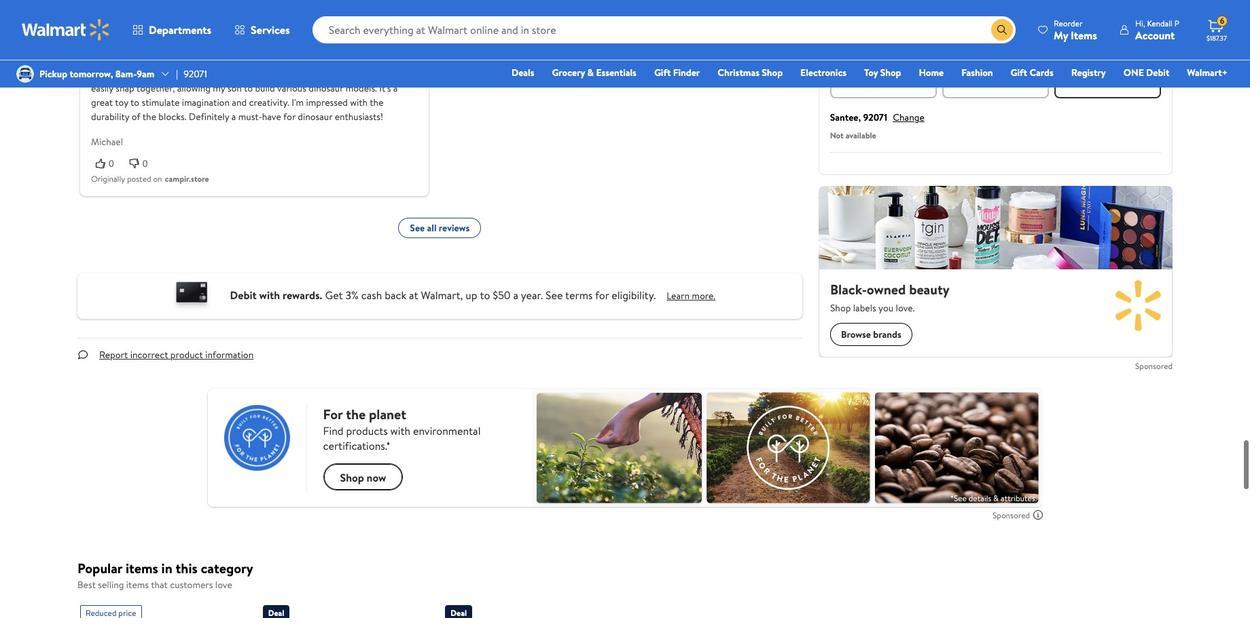 Task type: describe. For each thing, give the bounding box(es) containing it.
allowing
[[177, 81, 211, 95]]

intent image for shipping image
[[873, 31, 894, 52]]

my inside the "these dinosaur building blocks are awesome! my son received them as a gift and he is obsessed. the blocks are of high quality and the colors are vibrant. they easily snap together, allowing my son to build various dinosaur models. it's a great toy to stimulate imagination and creativity. i'm impressed with the durability of the blocks. definitely a must-have for dinosaur enthusiasts!"
[[275, 53, 288, 66]]

incorrect
[[130, 349, 168, 362]]

available inside the santee, 92071 change not available
[[846, 130, 876, 141]]

0 vertical spatial son
[[290, 53, 305, 66]]

a right as
[[379, 53, 383, 66]]

1 vertical spatial blocks
[[170, 67, 196, 81]]

account
[[1135, 28, 1175, 42]]

services button
[[223, 14, 301, 46]]

my inside reorder my items
[[1054, 28, 1068, 42]]

1 vertical spatial campir.store
[[165, 173, 209, 185]]

see all reviews link
[[398, 218, 481, 239]]

terms
[[565, 288, 593, 303]]

for inside the "these dinosaur building blocks are awesome! my son received them as a gift and he is obsessed. the blocks are of high quality and the colors are vibrant. they easily snap together, allowing my son to build various dinosaur models. it's a great toy to stimulate imagination and creativity. i'm impressed with the durability of the blocks. definitely a must-have for dinosaur enthusiasts!"
[[283, 110, 296, 124]]

awesome
[[91, 30, 136, 45]]

more.
[[692, 289, 715, 303]]

it's
[[379, 81, 391, 95]]

registry link
[[1065, 65, 1112, 80]]

information
[[205, 349, 254, 362]]

change
[[893, 111, 924, 124]]

0 down jason
[[474, 26, 479, 37]]

reviews
[[439, 222, 470, 235]]

quality
[[245, 67, 272, 81]]

hi,
[[1135, 17, 1145, 29]]

up
[[466, 288, 477, 303]]

debit with rewards. get 3% cash back at walmart, up to $50 a year. see terms for eligibility.
[[230, 288, 656, 303]]

|
[[176, 67, 178, 81]]

toy shop link
[[858, 65, 907, 80]]

2 horizontal spatial are
[[335, 67, 348, 81]]

awesome building blocks!
[[91, 30, 214, 45]]

shipping
[[866, 53, 901, 67]]

must-
[[238, 110, 262, 124]]

gift
[[385, 53, 400, 66]]

enthusiasts!
[[335, 110, 383, 124]]

$187.37
[[1207, 33, 1227, 43]]

at
[[409, 288, 418, 303]]

gift for gift finder
[[654, 66, 671, 79]]

colors
[[307, 67, 333, 81]]

dec
[[884, 65, 899, 77]]

rewards.
[[283, 288, 322, 303]]

not inside the santee, 92071 change not available
[[830, 130, 844, 141]]

1 horizontal spatial sponsored
[[1135, 361, 1173, 372]]

1 vertical spatial items
[[126, 579, 149, 593]]

0 horizontal spatial the
[[143, 110, 156, 124]]

delivery
[[1091, 53, 1125, 67]]

0 button up deals
[[490, 25, 524, 39]]

they
[[383, 67, 402, 81]]

items
[[1071, 28, 1097, 42]]

cash
[[361, 288, 382, 303]]

eligibility.
[[612, 288, 656, 303]]

blocks!
[[180, 30, 214, 45]]

one debit
[[1124, 66, 1169, 79]]

gift for gift cards
[[1011, 66, 1027, 79]]

2 vertical spatial and
[[232, 96, 247, 109]]

jason
[[456, 3, 479, 17]]

santee,
[[830, 111, 861, 124]]

christmas shop link
[[712, 65, 789, 80]]

free
[[875, 76, 891, 88]]

available for delivery
[[1101, 65, 1131, 77]]

0 up deals
[[508, 26, 513, 37]]

92071 for |
[[184, 67, 207, 81]]

learn more.
[[667, 289, 715, 303]]

walmart+ link
[[1181, 65, 1234, 80]]

grocery & essentials
[[552, 66, 637, 79]]

&
[[587, 66, 594, 79]]

0 horizontal spatial originally posted on campir.store
[[91, 173, 209, 185]]

arrives
[[857, 65, 882, 77]]

a left 'must-'
[[232, 110, 236, 124]]

1 horizontal spatial are
[[217, 53, 230, 66]]

services
[[251, 22, 290, 37]]

snap
[[116, 81, 134, 95]]

awesome!
[[232, 53, 273, 66]]

gift cards
[[1011, 66, 1054, 79]]

0 vertical spatial and
[[402, 53, 417, 66]]

0 horizontal spatial on
[[153, 173, 162, 185]]

cards
[[1030, 66, 1054, 79]]

build
[[255, 81, 275, 95]]

imagination
[[182, 96, 230, 109]]

not for pickup
[[973, 65, 987, 77]]

that
[[151, 579, 168, 593]]

0 down michael
[[109, 158, 114, 169]]

available for pickup
[[988, 65, 1018, 77]]

finder
[[673, 66, 700, 79]]

product
[[170, 349, 203, 362]]

obsessed.
[[112, 67, 151, 81]]

0 vertical spatial on
[[518, 41, 527, 53]]

reorder
[[1054, 17, 1083, 29]]

Search search field
[[312, 16, 1016, 43]]

christmas shop
[[718, 66, 783, 79]]

popular items in this category best selling items that customers love
[[77, 560, 253, 593]]

one debit card image
[[164, 279, 219, 314]]

one debit card  debit with rewards. get 3% cash back at walmart, up to $50 a year. see terms for eligibility. learn more. element
[[667, 289, 715, 304]]

Walmart Site-Wide search field
[[312, 16, 1016, 43]]

home link
[[913, 65, 950, 80]]

0 vertical spatial posted
[[492, 41, 516, 53]]

love
[[215, 579, 232, 593]]

is
[[103, 67, 110, 81]]

reorder my items
[[1054, 17, 1097, 42]]

1 vertical spatial debit
[[230, 288, 257, 303]]

kendall
[[1147, 17, 1173, 29]]

1 vertical spatial with
[[259, 288, 280, 303]]

durability
[[91, 110, 129, 124]]

8/27/2023
[[381, 5, 418, 17]]

2 vertical spatial to
[[480, 288, 490, 303]]

definitely
[[189, 110, 229, 124]]

one debit link
[[1117, 65, 1176, 80]]

| 92071
[[176, 67, 207, 81]]

1 vertical spatial son
[[227, 81, 242, 95]]



Task type: vqa. For each thing, say whether or not it's contained in the screenshot.
Now for Now $535.99
no



Task type: locate. For each thing, give the bounding box(es) containing it.
2 gift from the left
[[1011, 66, 1027, 79]]

these dinosaur building blocks are awesome! my son received them as a gift and he is obsessed. the blocks are of high quality and the colors are vibrant. they easily snap together, allowing my son to build various dinosaur models. it's a great toy to stimulate imagination and creativity. i'm impressed with the durability of the blocks. definitely a must-have for dinosaur enthusiasts!
[[91, 53, 417, 124]]

1 vertical spatial originally posted on campir.store
[[91, 173, 209, 185]]

gift inside 'link'
[[654, 66, 671, 79]]

shop for christmas shop
[[762, 66, 783, 79]]

pickup left "tomorrow,"
[[39, 67, 67, 81]]

learn
[[667, 289, 690, 303]]

1 horizontal spatial campir.store
[[530, 41, 574, 53]]

a right it's
[[393, 81, 398, 95]]

items up that
[[126, 560, 158, 578]]

walmart+
[[1187, 66, 1228, 79]]

as
[[368, 53, 376, 66]]

toy
[[864, 66, 878, 79]]

the down it's
[[370, 96, 384, 109]]

items
[[126, 560, 158, 578], [126, 579, 149, 593]]

1 vertical spatial see
[[546, 288, 563, 303]]

are
[[217, 53, 230, 66], [199, 67, 212, 81], [335, 67, 348, 81]]

category
[[201, 560, 253, 578]]

1 vertical spatial for
[[595, 288, 609, 303]]

for down i'm
[[283, 110, 296, 124]]

not inside pickup not available
[[973, 65, 987, 77]]

0 vertical spatial see
[[410, 222, 425, 235]]

my right the awesome!
[[275, 53, 288, 66]]

1 horizontal spatial the
[[291, 67, 305, 81]]

0 vertical spatial with
[[350, 96, 368, 109]]

0 button down jason
[[456, 25, 490, 39]]

toy shop
[[864, 66, 901, 79]]

0 horizontal spatial see
[[410, 222, 425, 235]]

0 vertical spatial blocks
[[189, 53, 215, 66]]

fashion
[[961, 66, 993, 79]]

blocks.
[[159, 110, 186, 124]]

1 horizontal spatial posted
[[492, 41, 516, 53]]

search icon image
[[997, 24, 1008, 35]]

the
[[153, 67, 168, 81]]

building
[[154, 53, 186, 66]]

the up various
[[291, 67, 305, 81]]

0 horizontal spatial 92071
[[184, 67, 207, 81]]

 image
[[16, 65, 34, 83]]

impressed
[[306, 96, 348, 109]]

fashion link
[[955, 65, 999, 80]]

are down them
[[335, 67, 348, 81]]

1 vertical spatial originally
[[91, 173, 125, 185]]

2 vertical spatial the
[[143, 110, 156, 124]]

deals
[[512, 66, 534, 79]]

1 horizontal spatial of
[[214, 67, 223, 81]]

0 button
[[456, 25, 490, 39], [490, 25, 524, 39], [91, 157, 125, 171], [125, 157, 159, 171]]

0 down stimulate
[[143, 158, 148, 169]]

0 vertical spatial of
[[214, 67, 223, 81]]

0 horizontal spatial my
[[275, 53, 288, 66]]

not inside delivery not available
[[1085, 65, 1099, 77]]

and up 'must-'
[[232, 96, 247, 109]]

0 vertical spatial my
[[1054, 28, 1068, 42]]

0 horizontal spatial available
[[846, 130, 876, 141]]

not down intent image for pickup
[[973, 65, 987, 77]]

for right terms
[[595, 288, 609, 303]]

and up various
[[274, 67, 289, 81]]

of up my
[[214, 67, 223, 81]]

get
[[325, 288, 343, 303]]

campir.store up grocery at the top of page
[[530, 41, 574, 53]]

pickup for tomorrow,
[[39, 67, 67, 81]]

easily
[[91, 81, 113, 95]]

not down santee,
[[830, 130, 844, 141]]

walmart image
[[22, 19, 110, 41]]

0 horizontal spatial pickup
[[39, 67, 67, 81]]

1 vertical spatial the
[[370, 96, 384, 109]]

0 horizontal spatial posted
[[127, 173, 151, 185]]

are up allowing
[[199, 67, 212, 81]]

gift finder
[[654, 66, 700, 79]]

dinosaur down impressed
[[298, 110, 332, 124]]

with inside the "these dinosaur building blocks are awesome! my son received them as a gift and he is obsessed. the blocks are of high quality and the colors are vibrant. they easily snap together, allowing my son to build various dinosaur models. it's a great toy to stimulate imagination and creativity. i'm impressed with the durability of the blocks. definitely a must-have for dinosaur enthusiasts!"
[[350, 96, 368, 109]]

0 button down blocks.
[[125, 157, 159, 171]]

1 horizontal spatial originally posted on campir.store
[[456, 41, 574, 53]]

0 horizontal spatial gift
[[654, 66, 671, 79]]

with left rewards. on the left of page
[[259, 288, 280, 303]]

pickup down intent image for pickup
[[982, 53, 1009, 67]]

0 vertical spatial 92071
[[184, 67, 207, 81]]

originally down jason
[[456, 41, 490, 53]]

0 horizontal spatial for
[[283, 110, 296, 124]]

92071
[[184, 67, 207, 81], [863, 111, 887, 124]]

1 horizontal spatial my
[[1054, 28, 1068, 42]]

see right the year.
[[546, 288, 563, 303]]

essentials
[[596, 66, 637, 79]]

1 horizontal spatial debit
[[1146, 66, 1169, 79]]

2 vertical spatial dinosaur
[[298, 110, 332, 124]]

high
[[225, 67, 243, 81]]

and right gift
[[402, 53, 417, 66]]

1 horizontal spatial gift
[[1011, 66, 1027, 79]]

on down blocks.
[[153, 173, 162, 185]]

0 horizontal spatial are
[[199, 67, 212, 81]]

1 horizontal spatial son
[[290, 53, 305, 66]]

a right $50
[[513, 288, 518, 303]]

the down stimulate
[[143, 110, 156, 124]]

0 vertical spatial sponsored
[[1135, 361, 1173, 372]]

1 horizontal spatial see
[[546, 288, 563, 303]]

0 vertical spatial for
[[283, 110, 296, 124]]

6
[[1220, 15, 1224, 27]]

1 shop from the left
[[762, 66, 783, 79]]

9am
[[137, 67, 154, 81]]

campir.store down blocks.
[[165, 173, 209, 185]]

1 vertical spatial and
[[274, 67, 289, 81]]

originally
[[456, 41, 490, 53], [91, 173, 125, 185]]

2 horizontal spatial and
[[402, 53, 417, 66]]

son down high
[[227, 81, 242, 95]]

92071 right santee,
[[863, 111, 887, 124]]

ad disclaimer and feedback image
[[1033, 510, 1044, 521]]

2 horizontal spatial to
[[480, 288, 490, 303]]

1 vertical spatial sponsored
[[993, 510, 1030, 522]]

son left received
[[290, 53, 305, 66]]

originally posted on campir.store
[[456, 41, 574, 53], [91, 173, 209, 185]]

debit
[[1146, 66, 1169, 79], [230, 288, 257, 303]]

1 horizontal spatial originally
[[456, 41, 490, 53]]

0 vertical spatial the
[[291, 67, 305, 81]]

selling
[[98, 579, 124, 593]]

0 horizontal spatial to
[[130, 96, 139, 109]]

0 vertical spatial originally
[[456, 41, 490, 53]]

the
[[291, 67, 305, 81], [370, 96, 384, 109], [143, 110, 156, 124]]

shop for toy shop
[[880, 66, 901, 79]]

departments
[[149, 22, 211, 37]]

available inside pickup not available
[[988, 65, 1018, 77]]

0 horizontal spatial son
[[227, 81, 242, 95]]

0 vertical spatial originally posted on campir.store
[[456, 41, 574, 53]]

toy
[[115, 96, 128, 109]]

originally down michael
[[91, 173, 125, 185]]

with up enthusiasts!
[[350, 96, 368, 109]]

not down intent image for delivery
[[1085, 65, 1099, 77]]

on up deals link
[[518, 41, 527, 53]]

originally posted on campir.store down michael
[[91, 173, 209, 185]]

1 horizontal spatial with
[[350, 96, 368, 109]]

0 button down michael
[[91, 157, 125, 171]]

1 horizontal spatial to
[[244, 81, 253, 95]]

1 horizontal spatial not
[[973, 65, 987, 77]]

1 vertical spatial 92071
[[863, 111, 887, 124]]

to right up
[[480, 288, 490, 303]]

1 vertical spatial on
[[153, 173, 162, 185]]

shipping arrives dec 26 free
[[857, 53, 910, 88]]

2 horizontal spatial available
[[1101, 65, 1131, 77]]

1 gift from the left
[[654, 66, 671, 79]]

together,
[[136, 81, 175, 95]]

on
[[518, 41, 527, 53], [153, 173, 162, 185]]

stimulate
[[142, 96, 180, 109]]

intent image for pickup image
[[985, 31, 1006, 52]]

2 shop from the left
[[880, 66, 901, 79]]

in
[[161, 560, 172, 578]]

available inside delivery not available
[[1101, 65, 1131, 77]]

various
[[277, 81, 306, 95]]

1 horizontal spatial on
[[518, 41, 527, 53]]

1 vertical spatial posted
[[127, 173, 151, 185]]

dinosaur up impressed
[[309, 81, 343, 95]]

received
[[307, 53, 342, 66]]

santee, 92071 change not available
[[830, 111, 924, 141]]

1 horizontal spatial and
[[274, 67, 289, 81]]

my left 'items'
[[1054, 28, 1068, 42]]

blocks up | 92071
[[189, 53, 215, 66]]

michael
[[91, 135, 123, 149]]

have
[[262, 110, 281, 124]]

1 horizontal spatial 92071
[[863, 111, 887, 124]]

pickup inside pickup not available
[[982, 53, 1009, 67]]

1 horizontal spatial available
[[988, 65, 1018, 77]]

0 vertical spatial dinosaur
[[117, 53, 152, 66]]

report incorrect product information button
[[88, 339, 264, 372]]

0 horizontal spatial of
[[132, 110, 140, 124]]

debit right "one debit card" image
[[230, 288, 257, 303]]

0 horizontal spatial sponsored
[[993, 510, 1030, 522]]

pickup not available
[[973, 53, 1018, 77]]

he
[[91, 67, 101, 81]]

gift cards link
[[1005, 65, 1060, 80]]

gift
[[654, 66, 671, 79], [1011, 66, 1027, 79]]

92071 inside the santee, 92071 change not available
[[863, 111, 887, 124]]

1 horizontal spatial shop
[[880, 66, 901, 79]]

0 vertical spatial items
[[126, 560, 158, 578]]

deals link
[[505, 65, 540, 80]]

models.
[[346, 81, 377, 95]]

popular
[[77, 560, 122, 578]]

0 horizontal spatial shop
[[762, 66, 783, 79]]

to left build
[[244, 81, 253, 95]]

available
[[988, 65, 1018, 77], [1101, 65, 1131, 77], [846, 130, 876, 141]]

92071 for santee,
[[863, 111, 887, 124]]

gift left finder
[[654, 66, 671, 79]]

best
[[77, 579, 96, 593]]

6 $187.37
[[1207, 15, 1227, 43]]

debit right one
[[1146, 66, 1169, 79]]

1 vertical spatial dinosaur
[[309, 81, 343, 95]]

great
[[91, 96, 113, 109]]

see left the all
[[410, 222, 425, 235]]

0 vertical spatial debit
[[1146, 66, 1169, 79]]

items left that
[[126, 579, 149, 593]]

pickup for not
[[982, 53, 1009, 67]]

p
[[1175, 17, 1179, 29]]

not for delivery
[[1085, 65, 1099, 77]]

are up high
[[217, 53, 230, 66]]

26
[[901, 65, 910, 77]]

intent image for delivery image
[[1097, 31, 1119, 52]]

0 horizontal spatial campir.store
[[165, 173, 209, 185]]

1 vertical spatial of
[[132, 110, 140, 124]]

1 horizontal spatial for
[[595, 288, 609, 303]]

pickup tomorrow, 8am-9am
[[39, 67, 154, 81]]

originally posted on campir.store up deals link
[[456, 41, 574, 53]]

electronics link
[[794, 65, 853, 80]]

a
[[379, 53, 383, 66], [393, 81, 398, 95], [232, 110, 236, 124], [513, 288, 518, 303]]

blocks up allowing
[[170, 67, 196, 81]]

1 vertical spatial to
[[130, 96, 139, 109]]

0 horizontal spatial debit
[[230, 288, 257, 303]]

this
[[176, 560, 198, 578]]

to
[[244, 81, 253, 95], [130, 96, 139, 109], [480, 288, 490, 303]]

1 vertical spatial my
[[275, 53, 288, 66]]

electronics
[[800, 66, 847, 79]]

them
[[344, 53, 366, 66]]

dinosaur up obsessed.
[[117, 53, 152, 66]]

home
[[919, 66, 944, 79]]

see all reviews
[[410, 222, 470, 235]]

these
[[91, 53, 115, 66]]

0 vertical spatial to
[[244, 81, 253, 95]]

campir.store
[[530, 41, 574, 53], [165, 173, 209, 185]]

of right durability at the top of page
[[132, 110, 140, 124]]

gift left cards
[[1011, 66, 1027, 79]]

for
[[283, 110, 296, 124], [595, 288, 609, 303]]

year.
[[521, 288, 543, 303]]

1 horizontal spatial pickup
[[982, 53, 1009, 67]]

92071 up allowing
[[184, 67, 207, 81]]

one
[[1124, 66, 1144, 79]]

2 horizontal spatial the
[[370, 96, 384, 109]]

0 horizontal spatial not
[[830, 130, 844, 141]]

0 vertical spatial campir.store
[[530, 41, 574, 53]]

$50
[[493, 288, 511, 303]]

0 horizontal spatial and
[[232, 96, 247, 109]]

0 horizontal spatial originally
[[91, 173, 125, 185]]

2 horizontal spatial not
[[1085, 65, 1099, 77]]

0 horizontal spatial with
[[259, 288, 280, 303]]

to right "toy"
[[130, 96, 139, 109]]



